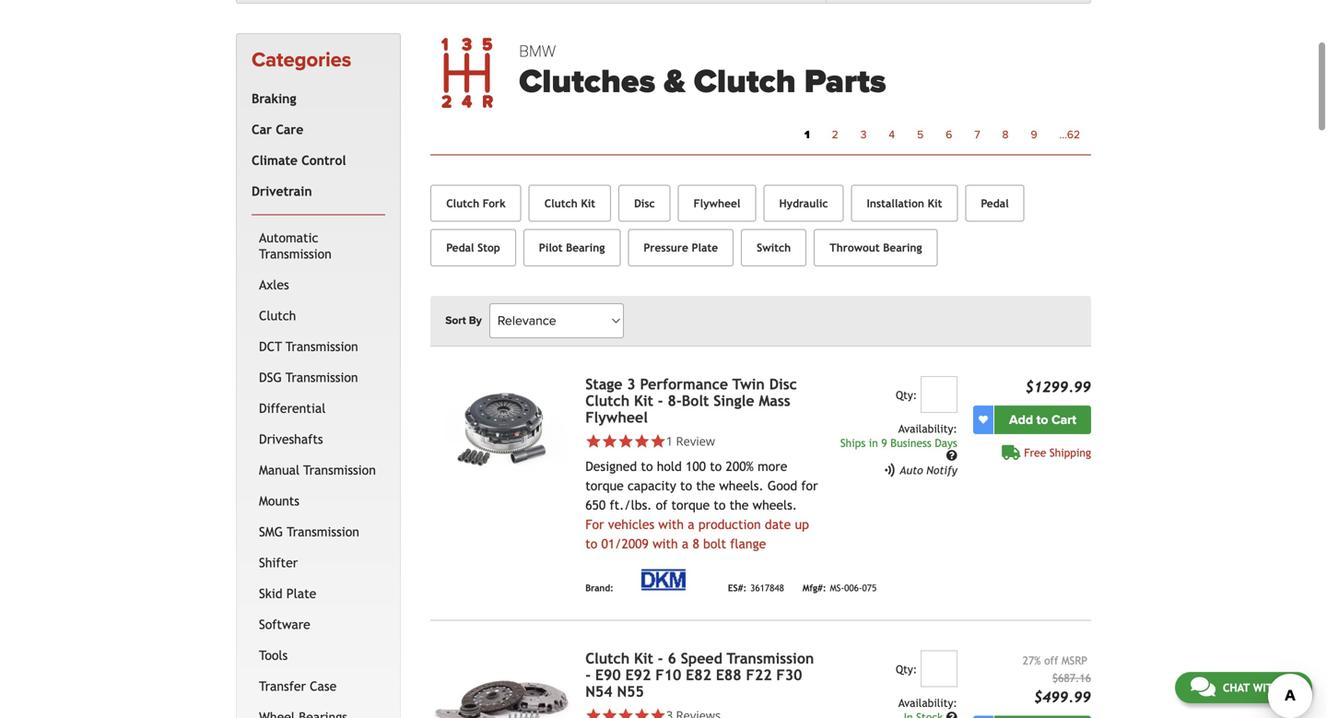 Task type: describe. For each thing, give the bounding box(es) containing it.
$499.99
[[1034, 688, 1092, 706]]

to up production
[[714, 498, 726, 512]]

clutch for clutch kit - 6 speed transmission - e90 e92 f10 e82 e88 f22 f30 n54 n55
[[586, 650, 630, 667]]

0 horizontal spatial 9
[[882, 436, 888, 449]]

4
[[889, 128, 895, 142]]

to right 100
[[710, 459, 722, 474]]

stage 3 performance twin disc clutch kit - 8-bolt single mass flywheel link
[[586, 375, 797, 426]]

climate
[[252, 153, 298, 168]]

differential link
[[255, 393, 382, 424]]

4 link
[[878, 123, 906, 147]]

installation kit link
[[851, 185, 958, 222]]

smg
[[259, 524, 283, 539]]

ft./lbs.
[[610, 498, 652, 512]]

200%
[[726, 459, 754, 474]]

sort by
[[445, 314, 482, 327]]

$1299.99
[[1026, 378, 1092, 395]]

7 link
[[964, 123, 992, 147]]

for
[[586, 517, 604, 532]]

review
[[676, 433, 715, 449]]

8-
[[668, 392, 682, 409]]

2 availability: from the top
[[899, 696, 958, 709]]

pedal for pedal stop
[[446, 241, 474, 254]]

transfer case
[[259, 679, 337, 694]]

27% off msrp $687.16 $499.99
[[1023, 654, 1092, 706]]

9 inside paginated product list navigation navigation
[[1031, 128, 1038, 142]]

clutch for clutch link
[[259, 308, 296, 323]]

1 availability: from the top
[[899, 422, 958, 435]]

pilot bearing link
[[523, 229, 621, 266]]

days
[[935, 436, 958, 449]]

tools
[[259, 648, 288, 663]]

comments image
[[1191, 676, 1216, 698]]

flange
[[730, 536, 766, 551]]

car care
[[252, 122, 304, 137]]

flywheel inside stage 3 performance twin disc clutch kit - 8-bolt single mass flywheel
[[586, 409, 648, 426]]

pilot
[[539, 241, 563, 254]]

clutch for clutch fork
[[446, 197, 480, 210]]

pedal stop link
[[431, 229, 516, 266]]

clutch for clutch kit
[[545, 197, 578, 210]]

bearing for throwout bearing
[[883, 241, 922, 254]]

e82
[[686, 666, 712, 683]]

car care link
[[248, 114, 382, 145]]

software link
[[255, 609, 382, 640]]

dsg transmission
[[259, 370, 358, 385]]

auto notify link
[[883, 463, 958, 477]]

1 review
[[666, 433, 715, 449]]

- left e90
[[586, 666, 591, 683]]

to down 100
[[680, 478, 692, 493]]

bearing for pilot bearing
[[566, 241, 605, 254]]

e90
[[595, 666, 621, 683]]

f30
[[777, 666, 803, 683]]

differential
[[259, 401, 326, 416]]

production
[[699, 517, 761, 532]]

mass
[[759, 392, 791, 409]]

off
[[1045, 654, 1059, 667]]

6 link
[[935, 123, 964, 147]]

shifter
[[259, 555, 298, 570]]

8 inside 8 link
[[1003, 128, 1009, 142]]

smg transmission link
[[255, 517, 382, 547]]

dsg
[[259, 370, 282, 385]]

mounts link
[[255, 486, 382, 517]]

wifi image
[[885, 463, 896, 477]]

ms-
[[830, 583, 845, 593]]

clutch inside stage 3 performance twin disc clutch kit - 8-bolt single mass flywheel
[[586, 392, 630, 409]]

designed to hold 100 to 200% more torque capacity to the wheels. good for 650 ft./lbs. of torque to the wheels. for vehicles with a production date up to 01/2009 with a 8 bolt flange
[[586, 459, 818, 551]]

parts
[[805, 62, 886, 102]]

performance
[[640, 375, 728, 393]]

2
[[832, 128, 839, 142]]

pressure
[[644, 241, 689, 254]]

transmission for automatic transmission
[[259, 246, 332, 261]]

3 link
[[850, 123, 878, 147]]

0 horizontal spatial the
[[696, 478, 716, 493]]

0 vertical spatial a
[[688, 517, 695, 532]]

msrp
[[1062, 654, 1088, 667]]

of
[[656, 498, 668, 512]]

6 inside paginated product list navigation navigation
[[946, 128, 953, 142]]

business
[[891, 436, 932, 449]]

pressure plate link
[[628, 229, 734, 266]]

3 inside paginated product list navigation navigation
[[861, 128, 867, 142]]

plate for skid plate
[[287, 586, 316, 601]]

mfg#: ms-006-075
[[803, 583, 877, 593]]

axles
[[259, 277, 289, 292]]

1 for 1
[[805, 128, 810, 142]]

0 vertical spatial with
[[659, 517, 684, 532]]

1 qty: from the top
[[896, 388, 917, 401]]

1 vertical spatial torque
[[672, 498, 710, 512]]

clutch kit - 6 speed transmission - e90 e92 f10 e82 e88 f22 f30 n54 n55
[[586, 650, 814, 700]]

automatic transmission link
[[255, 222, 382, 270]]

drivetrain
[[252, 184, 312, 199]]

0 horizontal spatial torque
[[586, 478, 624, 493]]

- right e92
[[658, 650, 664, 667]]

transmission for dct transmission
[[286, 339, 358, 354]]

category navigation element
[[236, 33, 401, 718]]

single
[[714, 392, 755, 409]]

flywheel link
[[678, 185, 756, 222]]

e92
[[626, 666, 651, 683]]

free
[[1024, 446, 1047, 459]]

up
[[795, 517, 809, 532]]

categories
[[252, 48, 352, 72]]

$687.16
[[1053, 671, 1092, 684]]

for
[[802, 478, 818, 493]]

axles link
[[255, 270, 382, 300]]

1 link
[[794, 123, 821, 147]]

transmission for dsg transmission
[[286, 370, 358, 385]]

n54
[[586, 683, 613, 700]]

075
[[863, 583, 877, 593]]

driveshafts link
[[255, 424, 382, 455]]

8 link
[[992, 123, 1020, 147]]

&
[[664, 62, 686, 102]]

clutch kit link
[[529, 185, 611, 222]]

…62
[[1060, 128, 1081, 142]]

capacity
[[628, 478, 677, 493]]

control
[[302, 153, 346, 168]]

650
[[586, 498, 606, 512]]

auto notify
[[900, 464, 958, 476]]

f22
[[746, 666, 772, 683]]

add to cart button
[[995, 405, 1092, 434]]

1 vertical spatial wheels.
[[753, 498, 797, 512]]

0 vertical spatial wheels.
[[719, 478, 764, 493]]

2 question circle image from the top
[[947, 712, 958, 718]]

es#3617848 - ms-006-075 - stage 3 performance twin disc clutch kit - 8-bolt single mass flywheel - designed to hold 100 to 200% more torque capacity to the wheels. good for 650 ft./lbs. of torque to the wheels. - dkm - bmw image
[[431, 376, 571, 481]]



Task type: vqa. For each thing, say whether or not it's contained in the screenshot.
the bottom the
yes



Task type: locate. For each thing, give the bounding box(es) containing it.
transmission down automatic
[[259, 246, 332, 261]]

the down 100
[[696, 478, 716, 493]]

installation
[[867, 197, 925, 210]]

1 horizontal spatial 1
[[805, 128, 810, 142]]

0 horizontal spatial 3
[[627, 375, 636, 393]]

0 horizontal spatial pedal
[[446, 241, 474, 254]]

1
[[805, 128, 810, 142], [666, 433, 673, 449]]

0 horizontal spatial disc
[[634, 197, 655, 210]]

1 horizontal spatial pedal
[[981, 197, 1009, 210]]

clutch kit
[[545, 197, 596, 210]]

clutch kit - 6 speed transmission - e90 e92 f10 e82 e88 f22 f30 n54 n55 link
[[586, 650, 814, 700]]

transmission down dct transmission link
[[286, 370, 358, 385]]

clutch link
[[255, 300, 382, 331]]

with left us
[[1254, 681, 1281, 694]]

1 vertical spatial pedal
[[446, 241, 474, 254]]

hydraulic link
[[764, 185, 844, 222]]

chat
[[1223, 681, 1250, 694]]

1 vertical spatial 1
[[666, 433, 673, 449]]

pedal left stop
[[446, 241, 474, 254]]

with down "of" at the bottom
[[659, 517, 684, 532]]

kit up the pilot bearing
[[581, 197, 596, 210]]

bearing
[[566, 241, 605, 254], [883, 241, 922, 254]]

dkm - corporate logo image
[[618, 568, 710, 591]]

1 vertical spatial plate
[[287, 586, 316, 601]]

with up dkm - corporate logo
[[653, 536, 678, 551]]

kit left f10
[[634, 650, 654, 667]]

twin
[[733, 375, 765, 393]]

pedal inside pedal stop link
[[446, 241, 474, 254]]

2 qty: from the top
[[896, 663, 917, 676]]

1 vertical spatial question circle image
[[947, 712, 958, 718]]

stop
[[478, 241, 500, 254]]

0 horizontal spatial 6
[[668, 650, 677, 667]]

pedal stop
[[446, 241, 500, 254]]

clutch right & on the right
[[694, 62, 796, 102]]

smg transmission
[[259, 524, 359, 539]]

kit for clutch kit - 6 speed transmission - e90 e92 f10 e82 e88 f22 f30 n54 n55
[[634, 650, 654, 667]]

006-
[[845, 583, 863, 593]]

transmission for manual transmission
[[303, 463, 376, 477]]

stage
[[586, 375, 623, 393]]

9 right 8 link
[[1031, 128, 1038, 142]]

a left bolt
[[682, 536, 689, 551]]

8 left bolt
[[693, 536, 700, 551]]

1 horizontal spatial bearing
[[883, 241, 922, 254]]

throwout
[[830, 241, 880, 254]]

bearing down installation kit link
[[883, 241, 922, 254]]

es#1897635 - 21207603248 - clutch kit - 6 speed transmission - e90 e92 f10 e82 e88 f22 f30 n54 n55 - worn and slipping clutches throw away horsepower and detract from your driving experience - genuine bmw - bmw image
[[431, 650, 571, 718]]

1 vertical spatial 9
[[882, 436, 888, 449]]

0 vertical spatial 1
[[805, 128, 810, 142]]

transmission for smg transmission
[[287, 524, 359, 539]]

clutch up n54
[[586, 650, 630, 667]]

automatic
[[259, 230, 318, 245]]

5 link
[[906, 123, 935, 147]]

shipping
[[1050, 446, 1092, 459]]

3 right "stage"
[[627, 375, 636, 393]]

0 vertical spatial pedal
[[981, 197, 1009, 210]]

clutch up designed in the bottom left of the page
[[586, 392, 630, 409]]

care
[[276, 122, 304, 137]]

transmission down mounts link
[[287, 524, 359, 539]]

with
[[659, 517, 684, 532], [653, 536, 678, 551], [1254, 681, 1281, 694]]

0 horizontal spatial plate
[[287, 586, 316, 601]]

1 horizontal spatial 3
[[861, 128, 867, 142]]

clutch left fork
[[446, 197, 480, 210]]

flywheel up pressure plate
[[694, 197, 741, 210]]

1 vertical spatial flywheel
[[586, 409, 648, 426]]

1 vertical spatial qty:
[[896, 663, 917, 676]]

wheels.
[[719, 478, 764, 493], [753, 498, 797, 512]]

-
[[658, 392, 664, 409], [658, 650, 664, 667], [586, 666, 591, 683]]

9 right in
[[882, 436, 888, 449]]

2 bearing from the left
[[883, 241, 922, 254]]

pedal inside pedal link
[[981, 197, 1009, 210]]

transmission down clutch link
[[286, 339, 358, 354]]

transmission inside 'link'
[[303, 463, 376, 477]]

wheels. up date
[[753, 498, 797, 512]]

transmission
[[259, 246, 332, 261], [286, 339, 358, 354], [286, 370, 358, 385], [303, 463, 376, 477], [287, 524, 359, 539], [727, 650, 814, 667]]

plate right "pressure"
[[692, 241, 718, 254]]

6 inside clutch kit - 6 speed transmission - e90 e92 f10 e82 e88 f22 f30 n54 n55
[[668, 650, 677, 667]]

transmission right speed
[[727, 650, 814, 667]]

clutch fork
[[446, 197, 506, 210]]

clutch inside 'link'
[[446, 197, 480, 210]]

None number field
[[921, 376, 958, 413], [921, 650, 958, 687], [921, 376, 958, 413], [921, 650, 958, 687]]

1 left '2'
[[805, 128, 810, 142]]

1 for 1 review
[[666, 433, 673, 449]]

1 question circle image from the top
[[947, 450, 958, 461]]

1 vertical spatial 8
[[693, 536, 700, 551]]

speed
[[681, 650, 723, 667]]

1 vertical spatial with
[[653, 536, 678, 551]]

plate
[[692, 241, 718, 254], [287, 586, 316, 601]]

1 vertical spatial a
[[682, 536, 689, 551]]

8 inside designed to hold 100 to 200% more torque capacity to the wheels. good for 650 ft./lbs. of torque to the wheels. for vehicles with a production date up to 01/2009 with a 8 bolt flange
[[693, 536, 700, 551]]

- left 8-
[[658, 392, 664, 409]]

add
[[1010, 412, 1034, 428]]

1 horizontal spatial flywheel
[[694, 197, 741, 210]]

6 left 7
[[946, 128, 953, 142]]

8
[[1003, 128, 1009, 142], [693, 536, 700, 551]]

bearing right pilot
[[566, 241, 605, 254]]

clutch up pilot
[[545, 197, 578, 210]]

e88
[[716, 666, 742, 683]]

1 vertical spatial availability:
[[899, 696, 958, 709]]

0 vertical spatial 8
[[1003, 128, 1009, 142]]

disc right "twin"
[[770, 375, 797, 393]]

dsg transmission link
[[255, 362, 382, 393]]

0 vertical spatial the
[[696, 478, 716, 493]]

0 vertical spatial plate
[[692, 241, 718, 254]]

1 horizontal spatial 9
[[1031, 128, 1038, 142]]

0 vertical spatial availability:
[[899, 422, 958, 435]]

kit for clutch kit
[[581, 197, 596, 210]]

dct transmission
[[259, 339, 358, 354]]

flywheel down "stage"
[[586, 409, 648, 426]]

100
[[686, 459, 706, 474]]

3 inside stage 3 performance twin disc clutch kit - 8-bolt single mass flywheel
[[627, 375, 636, 393]]

0 vertical spatial disc
[[634, 197, 655, 210]]

add to cart
[[1010, 412, 1077, 428]]

drivetrain link
[[248, 176, 382, 207]]

automatic transmission
[[259, 230, 332, 261]]

1 vertical spatial the
[[730, 498, 749, 512]]

climate control
[[252, 153, 346, 168]]

installation kit
[[867, 197, 943, 210]]

to down for
[[586, 536, 598, 551]]

auto
[[900, 464, 923, 476]]

a
[[688, 517, 695, 532], [682, 536, 689, 551]]

1 bearing from the left
[[566, 241, 605, 254]]

transmission inside clutch kit - 6 speed transmission - e90 e92 f10 e82 e88 f22 f30 n54 n55
[[727, 650, 814, 667]]

switch
[[757, 241, 791, 254]]

clutch inside clutch kit - 6 speed transmission - e90 e92 f10 e82 e88 f22 f30 n54 n55
[[586, 650, 630, 667]]

0 horizontal spatial flywheel
[[586, 409, 648, 426]]

0 vertical spatial question circle image
[[947, 450, 958, 461]]

question circle image
[[947, 450, 958, 461], [947, 712, 958, 718]]

pedal for pedal
[[981, 197, 1009, 210]]

drivetrain subcategories element
[[252, 214, 386, 718]]

hold
[[657, 459, 682, 474]]

es#: 3617848
[[728, 583, 784, 593]]

9
[[1031, 128, 1038, 142], [882, 436, 888, 449]]

f10
[[656, 666, 682, 683]]

- inside stage 3 performance twin disc clutch kit - 8-bolt single mass flywheel
[[658, 392, 664, 409]]

es#:
[[728, 583, 747, 593]]

3
[[861, 128, 867, 142], [627, 375, 636, 393]]

0 horizontal spatial bearing
[[566, 241, 605, 254]]

8 right 7
[[1003, 128, 1009, 142]]

switch link
[[741, 229, 807, 266]]

flywheel inside flywheel link
[[694, 197, 741, 210]]

0 horizontal spatial 1
[[666, 433, 673, 449]]

2 1 review link from the left
[[666, 433, 715, 449]]

0 vertical spatial 9
[[1031, 128, 1038, 142]]

kit left 8-
[[634, 392, 654, 409]]

paginated product list navigation navigation
[[519, 123, 1092, 147]]

1 horizontal spatial 6
[[946, 128, 953, 142]]

kit inside clutch kit - 6 speed transmission - e90 e92 f10 e82 e88 f22 f30 n54 n55
[[634, 650, 654, 667]]

0 vertical spatial qty:
[[896, 388, 917, 401]]

brand:
[[586, 583, 614, 593]]

0 horizontal spatial 8
[[693, 536, 700, 551]]

plate right skid
[[287, 586, 316, 601]]

ships
[[841, 436, 866, 449]]

1 horizontal spatial 8
[[1003, 128, 1009, 142]]

driveshafts
[[259, 432, 323, 447]]

1 inside paginated product list navigation navigation
[[805, 128, 810, 142]]

the up production
[[730, 498, 749, 512]]

1 horizontal spatial torque
[[672, 498, 710, 512]]

kit right installation
[[928, 197, 943, 210]]

add to wish list image
[[979, 415, 988, 424]]

1 vertical spatial disc
[[770, 375, 797, 393]]

clutch inside the drivetrain subcategories element
[[259, 308, 296, 323]]

1 horizontal spatial the
[[730, 498, 749, 512]]

1 vertical spatial 6
[[668, 650, 677, 667]]

stage 3 performance twin disc clutch kit - 8-bolt single mass flywheel
[[586, 375, 797, 426]]

0 vertical spatial 3
[[861, 128, 867, 142]]

kit inside stage 3 performance twin disc clutch kit - 8-bolt single mass flywheel
[[634, 392, 654, 409]]

transmission down driveshafts link
[[303, 463, 376, 477]]

0 vertical spatial flywheel
[[694, 197, 741, 210]]

software
[[259, 617, 311, 632]]

good
[[768, 478, 798, 493]]

0 vertical spatial torque
[[586, 478, 624, 493]]

to right add
[[1037, 412, 1049, 428]]

kit for installation kit
[[928, 197, 943, 210]]

1 horizontal spatial plate
[[692, 241, 718, 254]]

throwout bearing link
[[814, 229, 938, 266]]

wheels. down 200%
[[719, 478, 764, 493]]

to up capacity on the bottom of page
[[641, 459, 653, 474]]

1 up hold
[[666, 433, 673, 449]]

sort
[[445, 314, 466, 327]]

mounts
[[259, 494, 300, 508]]

torque right "of" at the bottom
[[672, 498, 710, 512]]

disc up "pressure"
[[634, 197, 655, 210]]

bearing inside 'link'
[[566, 241, 605, 254]]

6 left speed
[[668, 650, 677, 667]]

clutch down axles
[[259, 308, 296, 323]]

pedal
[[981, 197, 1009, 210], [446, 241, 474, 254]]

pedal down 8 link
[[981, 197, 1009, 210]]

star image
[[650, 433, 666, 449], [586, 707, 602, 718], [602, 707, 618, 718], [618, 707, 634, 718], [634, 707, 650, 718]]

1 horizontal spatial disc
[[770, 375, 797, 393]]

to inside button
[[1037, 412, 1049, 428]]

1 vertical spatial 3
[[627, 375, 636, 393]]

3 left 4
[[861, 128, 867, 142]]

braking link
[[248, 83, 382, 114]]

manual transmission link
[[255, 455, 382, 486]]

bmw
[[519, 42, 556, 61]]

a left production
[[688, 517, 695, 532]]

pilot bearing
[[539, 241, 605, 254]]

designed
[[586, 459, 637, 474]]

1 1 review link from the left
[[586, 433, 824, 449]]

skid plate link
[[255, 578, 382, 609]]

0 vertical spatial 6
[[946, 128, 953, 142]]

2 link
[[821, 123, 850, 147]]

skid
[[259, 586, 283, 601]]

kit
[[581, 197, 596, 210], [928, 197, 943, 210], [634, 392, 654, 409], [634, 650, 654, 667]]

braking
[[252, 91, 296, 106]]

2 vertical spatial with
[[1254, 681, 1281, 694]]

pressure plate
[[644, 241, 718, 254]]

plate for pressure plate
[[692, 241, 718, 254]]

plate inside the drivetrain subcategories element
[[287, 586, 316, 601]]

torque down designed in the bottom left of the page
[[586, 478, 624, 493]]

bmw clutches & clutch parts
[[519, 42, 886, 102]]

clutch inside bmw clutches & clutch parts
[[694, 62, 796, 102]]

mfg#:
[[803, 583, 827, 593]]

disc inside stage 3 performance twin disc clutch kit - 8-bolt single mass flywheel
[[770, 375, 797, 393]]

star image
[[586, 433, 602, 449], [602, 433, 618, 449], [618, 433, 634, 449], [634, 433, 650, 449], [650, 707, 666, 718]]



